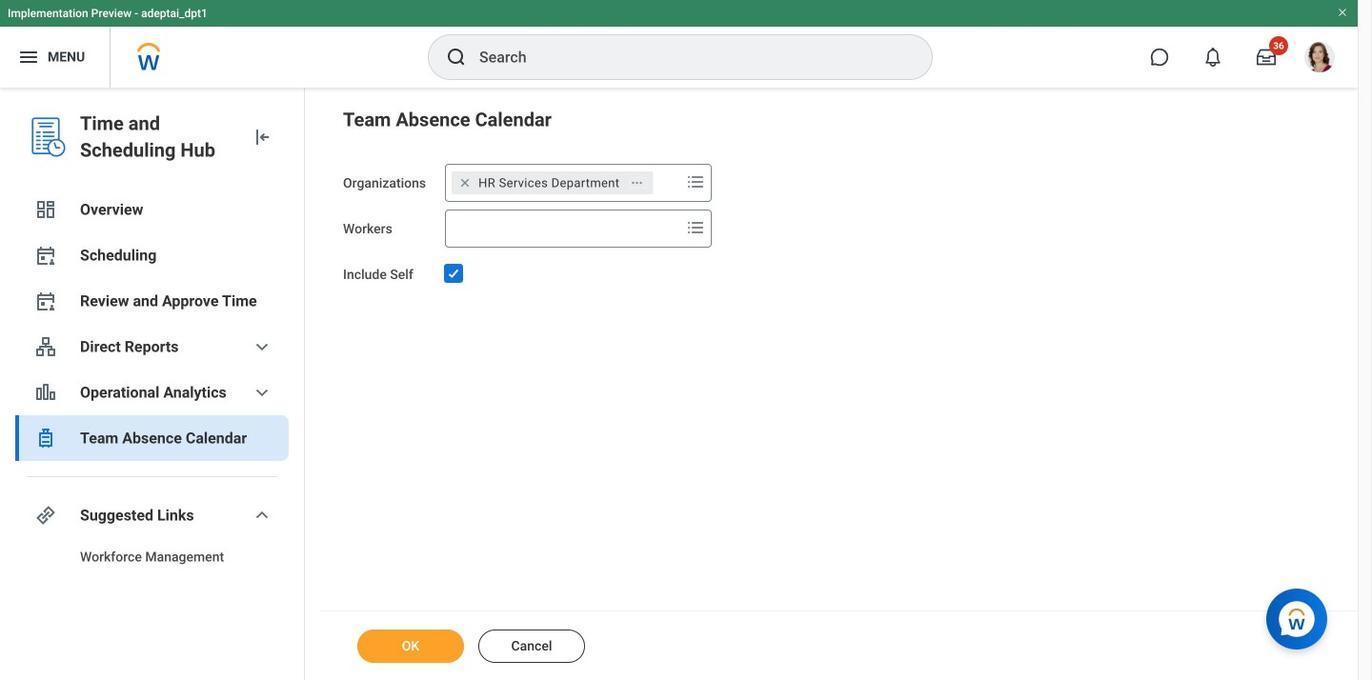 Task type: vqa. For each thing, say whether or not it's contained in the screenshot.
calendar user solid image
yes



Task type: locate. For each thing, give the bounding box(es) containing it.
Search Workday  search field
[[479, 36, 893, 78]]

0 vertical spatial calendar user solid image
[[34, 244, 57, 267]]

1 vertical spatial calendar user solid image
[[34, 290, 57, 313]]

banner
[[0, 0, 1358, 88]]

1 calendar user solid image from the top
[[34, 244, 57, 267]]

2 calendar user solid image from the top
[[34, 290, 57, 313]]

notifications large image
[[1204, 48, 1223, 67]]

calendar user solid image
[[34, 244, 57, 267], [34, 290, 57, 313]]

profile logan mcneil image
[[1305, 42, 1336, 76]]

justify image
[[17, 46, 40, 69]]

time and scheduling hub element
[[80, 111, 235, 164]]

navigation pane region
[[0, 88, 305, 681]]

check small image
[[442, 262, 465, 285]]

Search field
[[446, 212, 681, 246]]

chevron down small image
[[251, 504, 274, 527]]



Task type: describe. For each thing, give the bounding box(es) containing it.
transformation import image
[[251, 126, 274, 149]]

related actions image
[[630, 176, 644, 190]]

prompts image
[[685, 171, 707, 194]]

search image
[[445, 46, 468, 69]]

prompts image
[[685, 216, 707, 239]]

link image
[[34, 504, 57, 527]]

task timeoff image
[[34, 427, 57, 450]]

hr services department, press delete to clear value. option
[[452, 172, 653, 194]]

hr services department element
[[479, 174, 620, 192]]

close environment banner image
[[1337, 7, 1349, 18]]

dashboard image
[[34, 198, 57, 221]]

x small image
[[456, 173, 475, 193]]

inbox large image
[[1257, 48, 1276, 67]]



